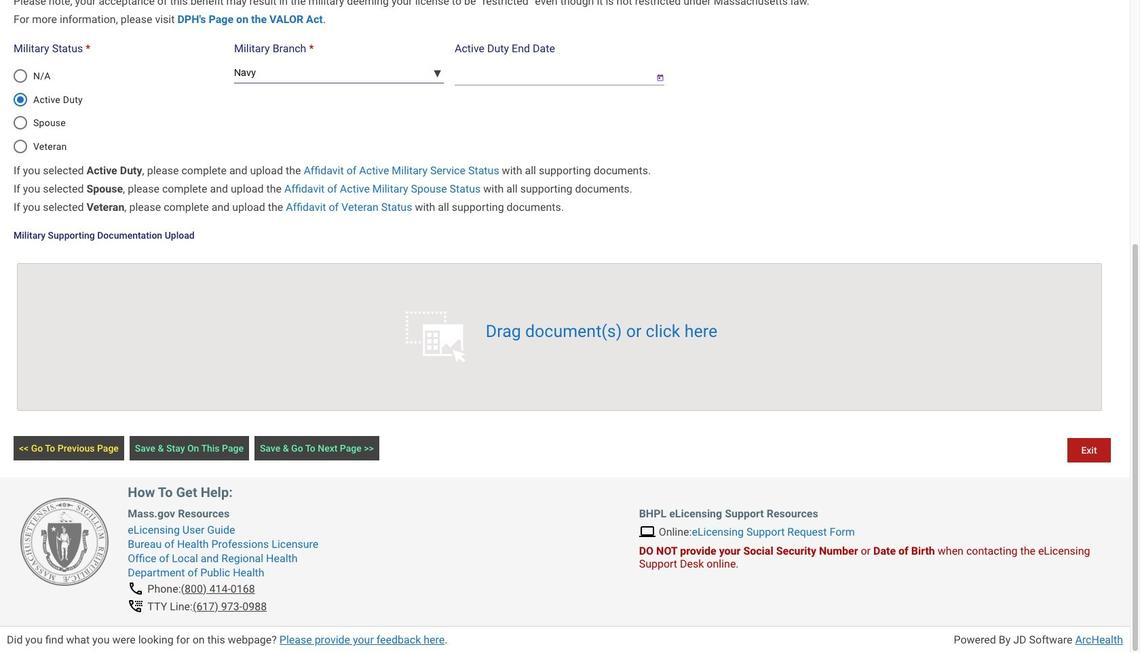 Task type: vqa. For each thing, say whether or not it's contained in the screenshot.
OPTION GROUP
yes



Task type: locate. For each thing, give the bounding box(es) containing it.
option group
[[6, 60, 230, 163]]

massachusetts state seal image
[[20, 498, 109, 587]]

None field
[[455, 62, 646, 86]]



